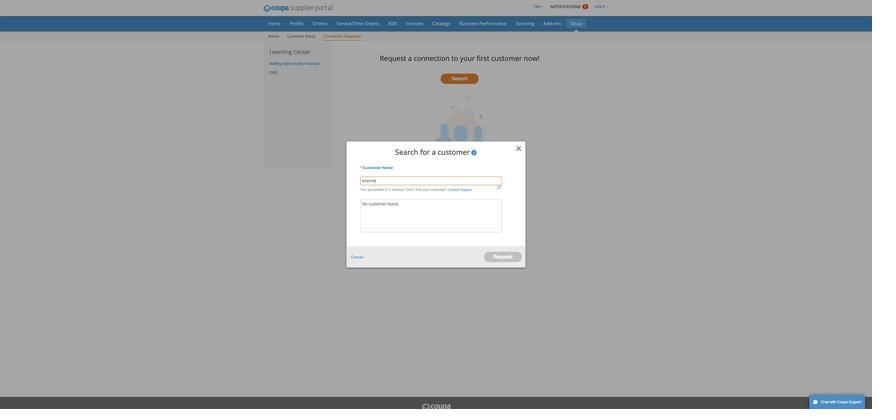 Task type: locate. For each thing, give the bounding box(es) containing it.
0 horizontal spatial customer
[[369, 202, 386, 206]]

customer right for
[[438, 147, 470, 157]]

coupa supplier portal image
[[259, 1, 337, 16], [421, 403, 451, 409]]

customer right first
[[491, 53, 522, 63]]

catalogs link
[[428, 19, 454, 28]]

support
[[461, 188, 473, 192], [849, 400, 862, 404]]

a
[[408, 53, 412, 63], [432, 147, 436, 157]]

1 vertical spatial customer
[[363, 165, 381, 170]]

support right 'contact'
[[461, 188, 473, 192]]

your
[[460, 53, 475, 63], [298, 61, 306, 66], [422, 188, 429, 192]]

0 horizontal spatial setup
[[305, 34, 316, 38]]

customer
[[491, 53, 522, 63], [438, 147, 470, 157], [369, 202, 386, 206]]

1 horizontal spatial a
[[432, 147, 436, 157]]

customer right no
[[369, 202, 386, 206]]

0 horizontal spatial to
[[294, 61, 297, 66]]

search down request a connection to your first customer now!
[[452, 76, 468, 82]]

support right coupa
[[849, 400, 862, 404]]

0 horizontal spatial request
[[380, 53, 406, 63]]

to right users
[[294, 61, 297, 66]]

customer setup
[[287, 34, 316, 38]]

1 horizontal spatial request
[[494, 254, 513, 260]]

your left first
[[460, 53, 475, 63]]

setup inside customer setup link
[[305, 34, 316, 38]]

to up search 'button'
[[452, 53, 458, 63]]

to for limited
[[385, 188, 388, 192]]

users
[[283, 61, 293, 66]]

attempt.
[[392, 188, 405, 192]]

search
[[452, 76, 468, 82], [395, 147, 418, 157]]

sourcing
[[516, 20, 535, 26]]

customer
[[287, 34, 304, 38], [363, 165, 381, 170]]

1 horizontal spatial to
[[385, 188, 388, 192]]

1 vertical spatial search
[[395, 147, 418, 157]]

asn link
[[384, 19, 401, 28]]

setup right ons
[[570, 20, 583, 26]]

business
[[460, 20, 478, 26]]

1 horizontal spatial customer
[[363, 165, 381, 170]]

your right "find"
[[422, 188, 429, 192]]

0 vertical spatial search
[[452, 76, 468, 82]]

0 horizontal spatial your
[[298, 61, 306, 66]]

2 horizontal spatial your
[[460, 53, 475, 63]]

search inside search for a customer dialog
[[395, 147, 418, 157]]

1 vertical spatial customer
[[438, 147, 470, 157]]

1
[[389, 188, 391, 192]]

service/time sheets
[[337, 20, 379, 26]]

customer down profile link
[[287, 34, 304, 38]]

2 horizontal spatial to
[[452, 53, 458, 63]]

0 vertical spatial customer
[[491, 53, 522, 63]]

invoices
[[406, 20, 423, 26]]

can't
[[406, 188, 415, 192]]

for
[[420, 147, 430, 157]]

1 horizontal spatial setup
[[570, 20, 583, 26]]

contact
[[448, 188, 460, 192]]

0 vertical spatial a
[[408, 53, 412, 63]]

0 horizontal spatial customer
[[287, 34, 304, 38]]

request inside button
[[494, 254, 513, 260]]

first
[[477, 53, 490, 63]]

a right for
[[432, 147, 436, 157]]

1 horizontal spatial search
[[452, 76, 468, 82]]

0 vertical spatial support
[[461, 188, 473, 192]]

chat
[[821, 400, 829, 404]]

1 horizontal spatial support
[[849, 400, 862, 404]]

home link
[[264, 19, 285, 28]]

0 horizontal spatial support
[[461, 188, 473, 192]]

1 vertical spatial a
[[432, 147, 436, 157]]

to inside dialog
[[385, 188, 388, 192]]

now!
[[524, 53, 540, 63]]

a left the connection
[[408, 53, 412, 63]]

to for connection
[[452, 53, 458, 63]]

setup down "orders"
[[305, 34, 316, 38]]

search left for
[[395, 147, 418, 157]]

1 vertical spatial support
[[849, 400, 862, 404]]

your down center
[[298, 61, 306, 66]]

request
[[380, 53, 406, 63], [494, 254, 513, 260]]

learning center
[[270, 48, 311, 55]]

0 vertical spatial setup
[[570, 20, 583, 26]]

customer right '*'
[[363, 165, 381, 170]]

close image
[[516, 145, 522, 151]]

name
[[382, 165, 393, 170]]

add-
[[544, 20, 554, 26]]

no customer found.
[[362, 202, 399, 206]]

setup
[[570, 20, 583, 26], [305, 34, 316, 38]]

0 vertical spatial coupa supplier portal image
[[259, 1, 337, 16]]

limited
[[374, 188, 384, 192]]

search inside search 'button'
[[452, 76, 468, 82]]

1 horizontal spatial your
[[422, 188, 429, 192]]

0 vertical spatial request
[[380, 53, 406, 63]]

center
[[293, 48, 311, 55]]

to
[[452, 53, 458, 63], [294, 61, 297, 66], [385, 188, 388, 192]]

1 vertical spatial request
[[494, 254, 513, 260]]

0 horizontal spatial search
[[395, 147, 418, 157]]

a inside search for a customer dialog
[[432, 147, 436, 157]]

1 vertical spatial coupa supplier portal image
[[421, 403, 451, 409]]

connection requests
[[323, 34, 361, 38]]

to left 1 on the left top of the page
[[385, 188, 388, 192]]

connection
[[414, 53, 450, 63]]

you
[[360, 188, 367, 192]]

home
[[268, 20, 281, 26]]

1 vertical spatial setup
[[305, 34, 316, 38]]

chat with coupa support
[[821, 400, 862, 404]]



Task type: describe. For each thing, give the bounding box(es) containing it.
contact support button
[[448, 187, 473, 193]]

connection
[[323, 34, 343, 38]]

1 horizontal spatial coupa supplier portal image
[[421, 403, 451, 409]]

faq link
[[270, 70, 277, 75]]

*
[[360, 165, 362, 170]]

account
[[307, 61, 321, 66]]

learning
[[270, 48, 292, 55]]

no
[[362, 202, 368, 206]]

service/time sheets link
[[333, 19, 383, 28]]

cancel
[[351, 255, 363, 259]]

connection requests link
[[323, 33, 361, 41]]

found.
[[388, 202, 399, 206]]

adding users to your account link
[[270, 61, 321, 66]]

invoices link
[[402, 19, 427, 28]]

coupa
[[837, 400, 848, 404]]

customer setup link
[[287, 33, 316, 41]]

profile
[[290, 20, 304, 26]]

0 vertical spatial customer
[[287, 34, 304, 38]]

add-ons
[[544, 20, 561, 26]]

support inside "button"
[[849, 400, 862, 404]]

chat with coupa support button
[[810, 395, 866, 409]]

admin
[[268, 34, 279, 38]]

find
[[416, 188, 421, 192]]

sheets
[[365, 20, 379, 26]]

service/time
[[337, 20, 364, 26]]

search button
[[441, 74, 479, 84]]

ons
[[554, 20, 561, 26]]

setup link
[[566, 19, 587, 28]]

requests
[[344, 34, 361, 38]]

search for search for a customer
[[395, 147, 418, 157]]

2 horizontal spatial customer
[[491, 53, 522, 63]]

adding
[[270, 61, 282, 66]]

catalogs
[[432, 20, 450, 26]]

request a connection to your first customer now!
[[380, 53, 540, 63]]

are
[[368, 188, 373, 192]]

search for search
[[452, 76, 468, 82]]

setup inside setup link
[[570, 20, 583, 26]]

admin link
[[268, 33, 280, 41]]

0 horizontal spatial coupa supplier portal image
[[259, 1, 337, 16]]

request for request
[[494, 254, 513, 260]]

business performance
[[460, 20, 507, 26]]

0 horizontal spatial a
[[408, 53, 412, 63]]

profile link
[[286, 19, 308, 28]]

orders link
[[309, 19, 332, 28]]

2 vertical spatial customer
[[369, 202, 386, 206]]

with
[[830, 400, 836, 404]]

Type to search for a customer text field
[[360, 177, 502, 185]]

customer?
[[430, 188, 447, 192]]

business performance link
[[456, 19, 511, 28]]

1 horizontal spatial customer
[[438, 147, 470, 157]]

add-ons link
[[540, 19, 565, 28]]

your inside search for a customer dialog
[[422, 188, 429, 192]]

adding users to your account
[[270, 61, 321, 66]]

search for a customer dialog
[[347, 142, 526, 267]]

you are limited to 1 attempt. can't find your customer? contact support
[[360, 188, 473, 192]]

search for a customer
[[395, 147, 470, 157]]

performance
[[479, 20, 507, 26]]

orders
[[313, 20, 328, 26]]

request for request a connection to your first customer now!
[[380, 53, 406, 63]]

support inside search for a customer dialog
[[461, 188, 473, 192]]

cancel button
[[351, 254, 363, 260]]

sourcing link
[[512, 19, 539, 28]]

* customer name
[[360, 165, 393, 170]]

asn
[[388, 20, 397, 26]]

faq
[[270, 70, 277, 75]]

request button
[[484, 252, 522, 262]]

customer inside dialog
[[363, 165, 381, 170]]



Task type: vqa. For each thing, say whether or not it's contained in the screenshot.
Chat with Coupa Support Button
yes



